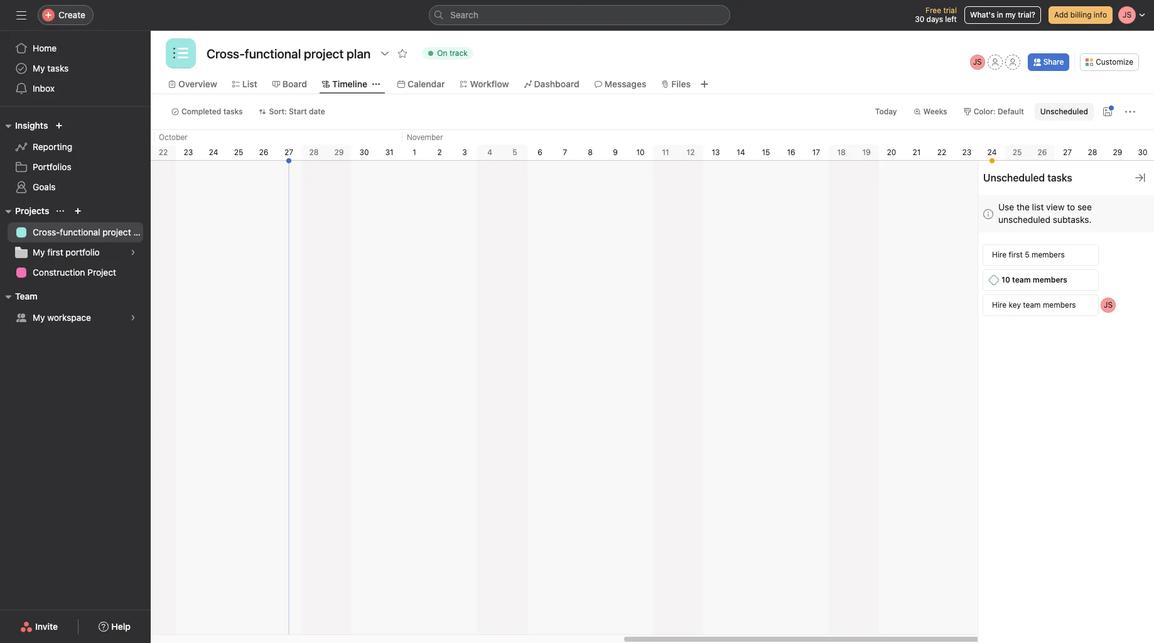 Task type: locate. For each thing, give the bounding box(es) containing it.
see
[[1078, 202, 1092, 212]]

insights element
[[0, 114, 151, 200]]

tasks inside the global element
[[47, 63, 69, 73]]

0 vertical spatial members
[[1032, 250, 1065, 259]]

my for my workspace
[[33, 312, 45, 323]]

3 my from the top
[[33, 312, 45, 323]]

team right "key"
[[1023, 300, 1041, 310]]

tasks down list link
[[223, 107, 243, 116]]

20
[[887, 148, 896, 157]]

0 horizontal spatial 29
[[334, 148, 344, 157]]

1 horizontal spatial 10
[[1002, 275, 1010, 285]]

insights button
[[0, 118, 48, 133]]

close details image
[[1136, 173, 1146, 183]]

28 down date
[[309, 148, 319, 157]]

completed
[[182, 107, 221, 116]]

10 left 11
[[636, 148, 645, 157]]

30 left days
[[915, 14, 925, 24]]

js
[[973, 57, 982, 67], [1104, 300, 1113, 310]]

0 horizontal spatial 23
[[184, 148, 193, 157]]

2 horizontal spatial tasks
[[1048, 172, 1073, 183]]

workflow link
[[460, 77, 509, 91]]

what's
[[970, 10, 995, 19]]

0 vertical spatial js
[[973, 57, 982, 67]]

30 left 31
[[360, 148, 369, 157]]

unscheduled for unscheduled
[[1041, 107, 1088, 116]]

23 down color: default dropdown button
[[963, 148, 972, 157]]

unscheduled for unscheduled tasks
[[984, 172, 1045, 183]]

add tab image
[[700, 79, 710, 89]]

team up "key"
[[1012, 275, 1031, 285]]

start
[[289, 107, 307, 116]]

first up construction
[[47, 247, 63, 258]]

1 28 from the left
[[309, 148, 319, 157]]

my up inbox
[[33, 63, 45, 73]]

12
[[687, 148, 695, 157]]

0 vertical spatial 5
[[513, 148, 517, 157]]

calendar
[[408, 79, 445, 89]]

10 for 10
[[636, 148, 645, 157]]

hire key team members
[[992, 300, 1076, 310]]

1 horizontal spatial 26
[[1038, 148, 1047, 157]]

22
[[159, 148, 168, 157], [938, 148, 947, 157]]

more actions image
[[1125, 107, 1136, 117]]

see details, my first portfolio image
[[129, 249, 137, 256]]

29
[[334, 148, 344, 157], [1113, 148, 1123, 157]]

default
[[998, 107, 1024, 116]]

first inside my first portfolio link
[[47, 247, 63, 258]]

30
[[915, 14, 925, 24], [360, 148, 369, 157], [1138, 148, 1148, 157]]

1 vertical spatial my
[[33, 247, 45, 258]]

2 27 from the left
[[1063, 148, 1072, 157]]

22 inside october 22
[[159, 148, 168, 157]]

october
[[159, 133, 188, 142]]

30 up close details image
[[1138, 148, 1148, 157]]

home link
[[8, 38, 143, 58]]

5 up 10 team members
[[1025, 250, 1030, 259]]

1 vertical spatial team
[[1023, 300, 1041, 310]]

board link
[[272, 77, 307, 91]]

tasks inside dropdown button
[[223, 107, 243, 116]]

plan
[[133, 227, 151, 237]]

share
[[1044, 57, 1064, 67]]

teams element
[[0, 285, 151, 330]]

None text field
[[203, 42, 374, 65]]

1 my from the top
[[33, 63, 45, 73]]

hire first 5 members
[[992, 250, 1065, 259]]

2 vertical spatial my
[[33, 312, 45, 323]]

my for my first portfolio
[[33, 247, 45, 258]]

2 25 from the left
[[1013, 148, 1022, 157]]

24 down color: default dropdown button
[[988, 148, 997, 157]]

hire up 10 team members
[[992, 250, 1007, 259]]

unscheduled button
[[1035, 103, 1094, 121]]

date
[[309, 107, 325, 116]]

construction project link
[[8, 263, 143, 283]]

dashboard
[[534, 79, 580, 89]]

team
[[1012, 275, 1031, 285], [1023, 300, 1041, 310]]

1 horizontal spatial first
[[1009, 250, 1023, 259]]

22 down october
[[159, 148, 168, 157]]

october 22
[[159, 133, 188, 157]]

save options image
[[1103, 107, 1113, 117]]

28 down unscheduled dropdown button
[[1088, 148, 1098, 157]]

1 vertical spatial js
[[1104, 300, 1113, 310]]

construction project
[[33, 267, 116, 278]]

key
[[1009, 300, 1021, 310]]

25 up unscheduled tasks
[[1013, 148, 1022, 157]]

14
[[737, 148, 745, 157]]

unscheduled
[[1041, 107, 1088, 116], [984, 172, 1045, 183]]

11
[[662, 148, 669, 157]]

1 vertical spatial hire
[[992, 300, 1007, 310]]

view
[[1046, 202, 1065, 212]]

10 for 10 team members
[[1002, 275, 1010, 285]]

1 27 from the left
[[284, 148, 293, 157]]

overview link
[[168, 77, 217, 91]]

my tasks link
[[8, 58, 143, 79]]

10 up "key"
[[1002, 275, 1010, 285]]

timeline link
[[322, 77, 367, 91]]

1 horizontal spatial 28
[[1088, 148, 1098, 157]]

9
[[613, 148, 618, 157]]

members up 10 team members
[[1032, 250, 1065, 259]]

hire for hire first 5 members
[[992, 250, 1007, 259]]

my inside projects element
[[33, 247, 45, 258]]

0 vertical spatial unscheduled
[[1041, 107, 1088, 116]]

26 up unscheduled tasks
[[1038, 148, 1047, 157]]

1 24 from the left
[[209, 148, 218, 157]]

0 horizontal spatial first
[[47, 247, 63, 258]]

1 horizontal spatial 22
[[938, 148, 947, 157]]

17
[[813, 148, 820, 157]]

0 horizontal spatial 25
[[234, 148, 243, 157]]

functional
[[60, 227, 100, 237]]

1 vertical spatial tasks
[[223, 107, 243, 116]]

my workspace link
[[8, 308, 143, 328]]

on track
[[437, 48, 468, 58]]

27 down unscheduled dropdown button
[[1063, 148, 1072, 157]]

tasks for unscheduled tasks
[[1048, 172, 1073, 183]]

2 vertical spatial members
[[1043, 300, 1076, 310]]

trial
[[944, 6, 957, 15]]

customize
[[1096, 57, 1134, 67]]

my
[[33, 63, 45, 73], [33, 247, 45, 258], [33, 312, 45, 323]]

0 horizontal spatial 22
[[159, 148, 168, 157]]

5
[[513, 148, 517, 157], [1025, 250, 1030, 259]]

invite button
[[12, 615, 66, 638]]

hire left "key"
[[992, 300, 1007, 310]]

members up hire key team members
[[1033, 275, 1068, 285]]

24 down completed tasks
[[209, 148, 218, 157]]

0 horizontal spatial 10
[[636, 148, 645, 157]]

november
[[407, 133, 443, 142]]

track
[[450, 48, 468, 58]]

js inside button
[[973, 57, 982, 67]]

1
[[413, 148, 416, 157]]

create button
[[38, 5, 94, 25]]

1 horizontal spatial 24
[[988, 148, 997, 157]]

0 vertical spatial tasks
[[47, 63, 69, 73]]

27 down sort: start date dropdown button
[[284, 148, 293, 157]]

0 horizontal spatial 27
[[284, 148, 293, 157]]

1 vertical spatial unscheduled
[[984, 172, 1045, 183]]

tasks for my tasks
[[47, 63, 69, 73]]

22 right 21
[[938, 148, 947, 157]]

25
[[234, 148, 243, 157], [1013, 148, 1022, 157]]

tasks for completed tasks
[[223, 107, 243, 116]]

1 horizontal spatial tasks
[[223, 107, 243, 116]]

1 vertical spatial 10
[[1002, 275, 1010, 285]]

0 horizontal spatial 26
[[259, 148, 268, 157]]

first up 10 team members
[[1009, 250, 1023, 259]]

1 horizontal spatial 5
[[1025, 250, 1030, 259]]

1 horizontal spatial 23
[[963, 148, 972, 157]]

my inside teams element
[[33, 312, 45, 323]]

my down cross-
[[33, 247, 45, 258]]

2 hire from the top
[[992, 300, 1007, 310]]

tasks
[[47, 63, 69, 73], [223, 107, 243, 116], [1048, 172, 1073, 183]]

info
[[1094, 10, 1107, 19]]

0 vertical spatial my
[[33, 63, 45, 73]]

0 vertical spatial 10
[[636, 148, 645, 157]]

unscheduled
[[999, 214, 1051, 225]]

cross-
[[33, 227, 60, 237]]

5 left 6
[[513, 148, 517, 157]]

what's in my trial?
[[970, 10, 1036, 19]]

1 22 from the left
[[159, 148, 168, 157]]

left
[[945, 14, 957, 24]]

0 horizontal spatial js
[[973, 57, 982, 67]]

members for team
[[1043, 300, 1076, 310]]

25 down completed tasks
[[234, 148, 243, 157]]

1 horizontal spatial 30
[[915, 14, 925, 24]]

2 28 from the left
[[1088, 148, 1098, 157]]

hire
[[992, 250, 1007, 259], [992, 300, 1007, 310]]

2 22 from the left
[[938, 148, 947, 157]]

days
[[927, 14, 943, 24]]

files link
[[662, 77, 691, 91]]

cross-functional project plan
[[33, 227, 151, 237]]

1 hire from the top
[[992, 250, 1007, 259]]

projects
[[15, 205, 49, 216]]

search
[[450, 9, 479, 20]]

26 down sort: start date dropdown button
[[259, 148, 268, 157]]

unscheduled inside dropdown button
[[1041, 107, 1088, 116]]

2 my from the top
[[33, 247, 45, 258]]

tasks up "view"
[[1048, 172, 1073, 183]]

8
[[588, 148, 593, 157]]

my down team
[[33, 312, 45, 323]]

0 horizontal spatial 28
[[309, 148, 319, 157]]

0 horizontal spatial 30
[[360, 148, 369, 157]]

global element
[[0, 31, 151, 106]]

board
[[283, 79, 307, 89]]

0 horizontal spatial 24
[[209, 148, 218, 157]]

my inside the global element
[[33, 63, 45, 73]]

create
[[58, 9, 85, 20]]

1 horizontal spatial 29
[[1113, 148, 1123, 157]]

members down 10 team members
[[1043, 300, 1076, 310]]

unscheduled left save options image
[[1041, 107, 1088, 116]]

23 down october
[[184, 148, 193, 157]]

2 vertical spatial tasks
[[1048, 172, 1073, 183]]

1 horizontal spatial 25
[[1013, 148, 1022, 157]]

2 24 from the left
[[988, 148, 997, 157]]

28
[[309, 148, 319, 157], [1088, 148, 1098, 157]]

1 horizontal spatial 27
[[1063, 148, 1072, 157]]

24
[[209, 148, 218, 157], [988, 148, 997, 157]]

7
[[563, 148, 567, 157]]

0 vertical spatial hire
[[992, 250, 1007, 259]]

unscheduled up use
[[984, 172, 1045, 183]]

0 horizontal spatial tasks
[[47, 63, 69, 73]]

27
[[284, 148, 293, 157], [1063, 148, 1072, 157]]

tasks down home
[[47, 63, 69, 73]]

members
[[1032, 250, 1065, 259], [1033, 275, 1068, 285], [1043, 300, 1076, 310]]



Task type: describe. For each thing, give the bounding box(es) containing it.
completed tasks
[[182, 107, 243, 116]]

see details, my workspace image
[[129, 314, 137, 322]]

0 horizontal spatial 5
[[513, 148, 517, 157]]

free trial 30 days left
[[915, 6, 957, 24]]

to
[[1067, 202, 1075, 212]]

search list box
[[429, 5, 730, 25]]

search button
[[429, 5, 730, 25]]

my
[[1006, 10, 1016, 19]]

messages
[[605, 79, 647, 89]]

30 inside free trial 30 days left
[[915, 14, 925, 24]]

1 25 from the left
[[234, 148, 243, 157]]

team button
[[0, 289, 37, 304]]

18
[[837, 148, 846, 157]]

use the list view to see unscheduled subtasks.
[[999, 202, 1092, 225]]

my for my tasks
[[33, 63, 45, 73]]

add billing info button
[[1049, 6, 1113, 24]]

16
[[787, 148, 796, 157]]

construction
[[33, 267, 85, 278]]

2 horizontal spatial 30
[[1138, 148, 1148, 157]]

calendar link
[[398, 77, 445, 91]]

1 vertical spatial 5
[[1025, 250, 1030, 259]]

31
[[385, 148, 394, 157]]

invite
[[35, 621, 58, 632]]

sort: start date button
[[253, 103, 331, 121]]

15
[[762, 148, 770, 157]]

13
[[712, 148, 720, 157]]

project
[[103, 227, 131, 237]]

3
[[462, 148, 467, 157]]

portfolios
[[33, 161, 71, 172]]

21
[[913, 148, 921, 157]]

add to starred image
[[398, 48, 408, 58]]

tab actions image
[[372, 80, 380, 88]]

4
[[487, 148, 492, 157]]

2
[[437, 148, 442, 157]]

completed tasks button
[[166, 103, 248, 121]]

list
[[1032, 202, 1044, 212]]

overview
[[178, 79, 217, 89]]

add billing info
[[1054, 10, 1107, 19]]

reporting link
[[8, 137, 143, 157]]

help
[[111, 621, 131, 632]]

add
[[1054, 10, 1069, 19]]

show options, current sort, top image
[[57, 207, 64, 215]]

subtasks.
[[1053, 214, 1092, 225]]

on
[[437, 48, 448, 58]]

1 26 from the left
[[259, 148, 268, 157]]

list
[[242, 79, 257, 89]]

1 vertical spatial members
[[1033, 275, 1068, 285]]

portfolio
[[66, 247, 100, 258]]

trial?
[[1018, 10, 1036, 19]]

home
[[33, 43, 57, 53]]

project
[[87, 267, 116, 278]]

color: default
[[974, 107, 1024, 116]]

today
[[875, 107, 897, 116]]

free
[[926, 6, 941, 15]]

list image
[[173, 46, 188, 61]]

hide sidebar image
[[16, 10, 26, 20]]

sort: start date
[[269, 107, 325, 116]]

new image
[[56, 122, 63, 129]]

help button
[[91, 615, 139, 638]]

sort:
[[269, 107, 287, 116]]

2 26 from the left
[[1038, 148, 1047, 157]]

first for hire
[[1009, 250, 1023, 259]]

members for 5
[[1032, 250, 1065, 259]]

color: default button
[[958, 103, 1030, 121]]

workflow
[[470, 79, 509, 89]]

19
[[863, 148, 871, 157]]

dashboard link
[[524, 77, 580, 91]]

1 horizontal spatial js
[[1104, 300, 1113, 310]]

the
[[1017, 202, 1030, 212]]

1 29 from the left
[[334, 148, 344, 157]]

insights
[[15, 120, 48, 131]]

messages link
[[595, 77, 647, 91]]

portfolios link
[[8, 157, 143, 177]]

new project or portfolio image
[[74, 207, 82, 215]]

hire for hire key team members
[[992, 300, 1007, 310]]

2 29 from the left
[[1113, 148, 1123, 157]]

november 1
[[407, 133, 443, 157]]

projects element
[[0, 200, 151, 285]]

customize button
[[1080, 53, 1139, 71]]

weeks
[[924, 107, 948, 116]]

color:
[[974, 107, 996, 116]]

0 vertical spatial team
[[1012, 275, 1031, 285]]

projects button
[[0, 203, 49, 219]]

2 23 from the left
[[963, 148, 972, 157]]

billing
[[1071, 10, 1092, 19]]

show options image
[[380, 48, 390, 58]]

first for my
[[47, 247, 63, 258]]

goals
[[33, 182, 56, 192]]

list link
[[232, 77, 257, 91]]

1 23 from the left
[[184, 148, 193, 157]]

team
[[15, 291, 37, 301]]

on track button
[[417, 45, 478, 62]]



Task type: vqa. For each thing, say whether or not it's contained in the screenshot.
bottom the MW Button
no



